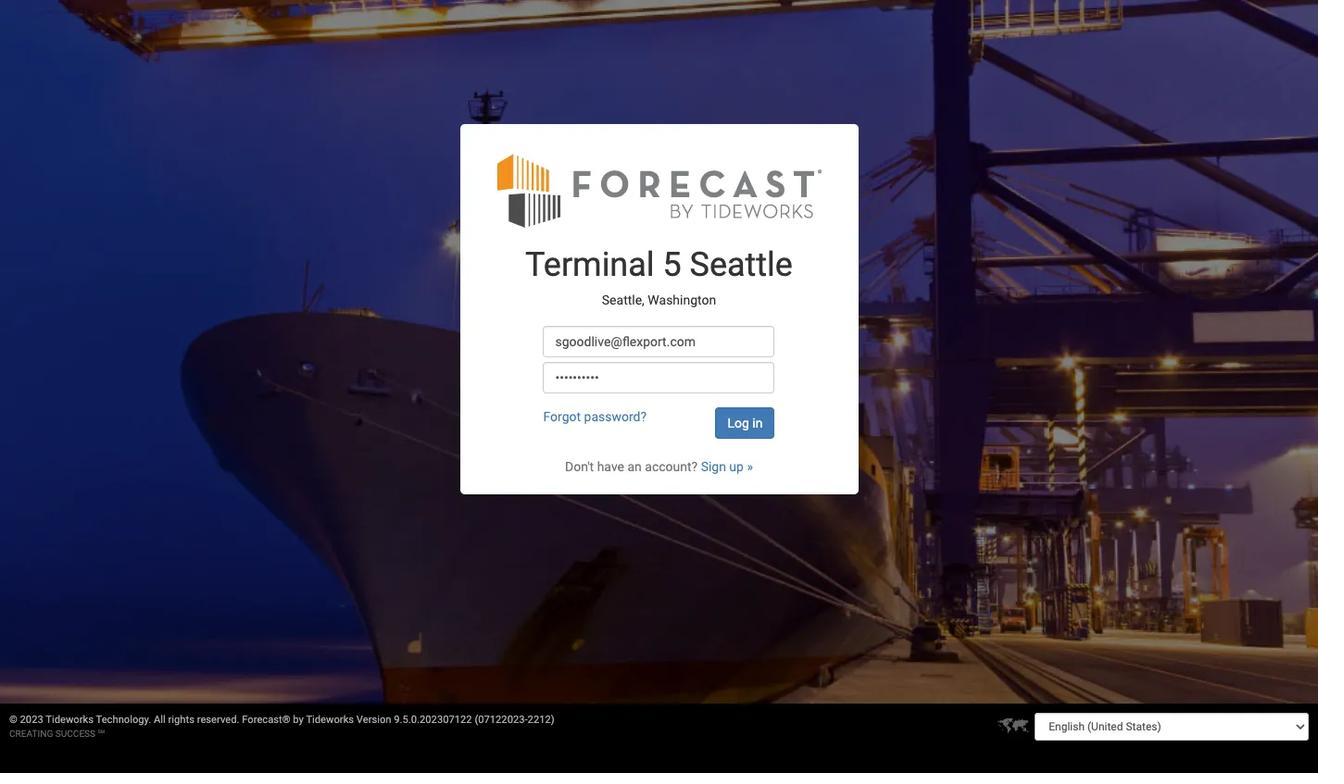 Task type: describe. For each thing, give the bounding box(es) containing it.
rights
[[168, 714, 194, 726]]

9.5.0.202307122
[[394, 714, 472, 726]]

all
[[154, 714, 166, 726]]

terminal 5 seattle seattle, washington
[[525, 245, 793, 307]]

log in button
[[716, 408, 775, 439]]

1 tideworks from the left
[[46, 714, 94, 726]]

forecast® by tideworks image
[[497, 152, 821, 229]]

forgot password? log in
[[543, 409, 763, 431]]

creating
[[9, 729, 53, 739]]

2 tideworks from the left
[[306, 714, 354, 726]]

reserved.
[[197, 714, 239, 726]]

up
[[729, 459, 744, 474]]

password?
[[584, 409, 647, 424]]

in
[[752, 416, 763, 431]]

Email or username text field
[[543, 326, 775, 358]]

©
[[9, 714, 17, 726]]

terminal
[[525, 245, 654, 284]]

version
[[356, 714, 391, 726]]

sign up » link
[[701, 459, 753, 474]]



Task type: locate. For each thing, give the bounding box(es) containing it.
have
[[597, 459, 624, 474]]

account?
[[645, 459, 698, 474]]

5
[[663, 245, 681, 284]]

forgot
[[543, 409, 581, 424]]

Password password field
[[543, 362, 775, 394]]

(07122023-
[[475, 714, 528, 726]]

technology.
[[96, 714, 151, 726]]

tideworks right by
[[306, 714, 354, 726]]

by
[[293, 714, 304, 726]]

℠
[[98, 729, 105, 739]]

sign
[[701, 459, 726, 474]]

© 2023 tideworks technology. all rights reserved. forecast® by tideworks version 9.5.0.202307122 (07122023-2212) creating success ℠
[[9, 714, 555, 739]]

seattle
[[690, 245, 793, 284]]

forgot password? link
[[543, 409, 647, 424]]

success
[[55, 729, 95, 739]]

2023
[[20, 714, 43, 726]]

»
[[747, 459, 753, 474]]

1 horizontal spatial tideworks
[[306, 714, 354, 726]]

don't
[[565, 459, 594, 474]]

tideworks
[[46, 714, 94, 726], [306, 714, 354, 726]]

2212)
[[528, 714, 555, 726]]

don't have an account? sign up »
[[565, 459, 753, 474]]

forecast®
[[242, 714, 290, 726]]

0 horizontal spatial tideworks
[[46, 714, 94, 726]]

an
[[627, 459, 642, 474]]

seattle,
[[602, 292, 645, 307]]

log
[[728, 416, 749, 431]]

washington
[[648, 292, 716, 307]]

tideworks up success
[[46, 714, 94, 726]]



Task type: vqa. For each thing, say whether or not it's contained in the screenshot.
topmost Mass
no



